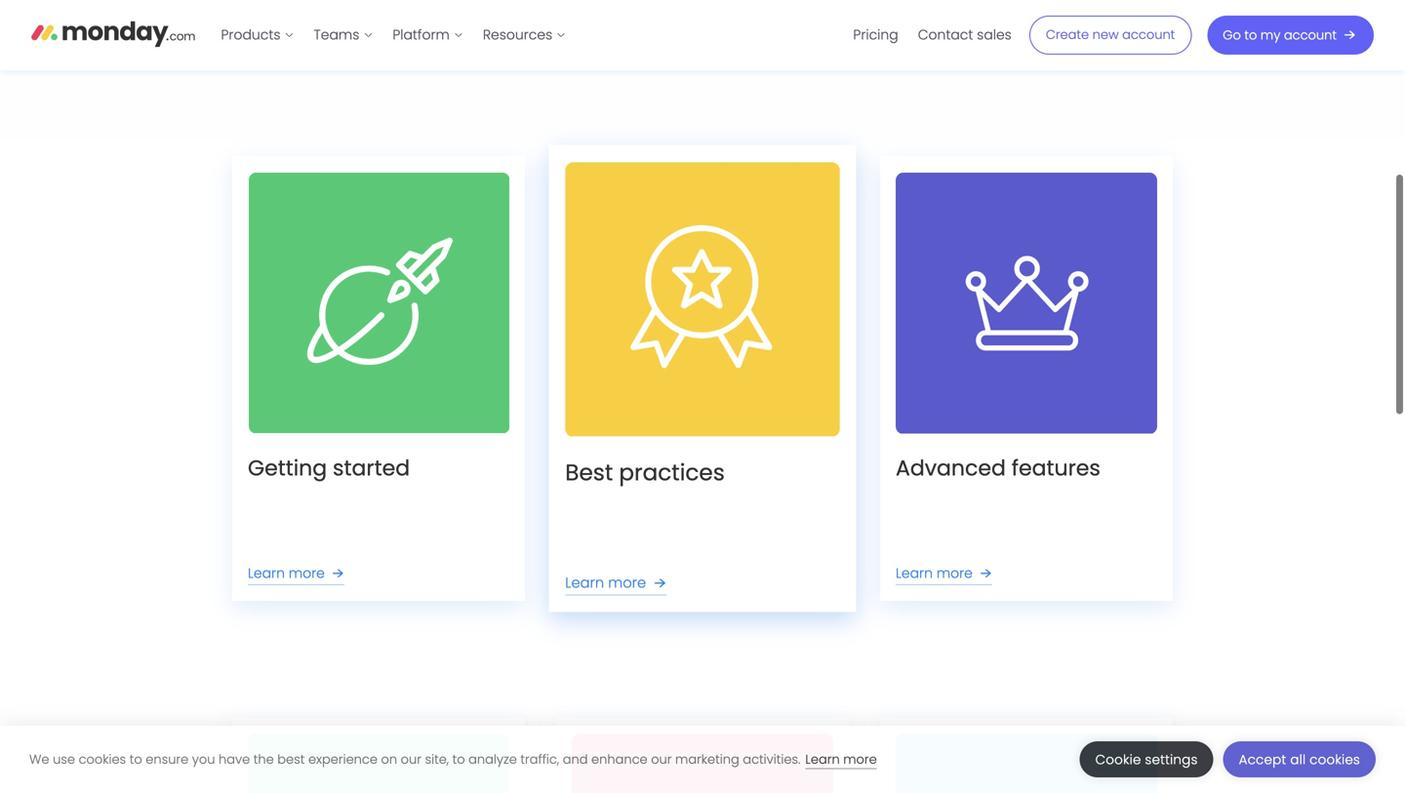 Task type: vqa. For each thing, say whether or not it's contained in the screenshot.
Learn more corresponding to Getting
yes



Task type: locate. For each thing, give the bounding box(es) containing it.
account right new
[[1123, 26, 1176, 43]]

to left ensure
[[130, 751, 142, 769]]

on
[[381, 751, 397, 769]]

pricing link
[[844, 19, 909, 51]]

to right site,
[[453, 751, 465, 769]]

started
[[333, 453, 410, 483]]

more
[[289, 565, 325, 584], [937, 565, 973, 584], [608, 574, 646, 594], [844, 751, 877, 769]]

experience
[[308, 751, 378, 769]]

learn for best practices
[[566, 574, 605, 594]]

1 horizontal spatial list
[[844, 0, 1022, 70]]

0 horizontal spatial cookies
[[79, 751, 126, 769]]

cookies
[[79, 751, 126, 769], [1310, 751, 1361, 769]]

1 horizontal spatial account
[[1285, 26, 1338, 44]]

advanced features
[[896, 454, 1101, 483]]

features
[[1012, 454, 1101, 483]]

our right on
[[401, 751, 422, 769]]

learn more link
[[248, 563, 348, 586], [896, 563, 997, 586], [566, 572, 671, 596], [806, 751, 877, 770]]

1 horizontal spatial our
[[651, 751, 672, 769]]

all
[[1291, 751, 1307, 769]]

learn more
[[248, 565, 325, 584], [896, 565, 973, 584], [566, 574, 646, 594]]

1 horizontal spatial cookies
[[1310, 751, 1361, 769]]

accept all cookies
[[1240, 751, 1361, 769]]

settings
[[1146, 751, 1199, 769]]

contact sales link
[[909, 19, 1022, 51]]

cookies inside accept all cookies button
[[1310, 751, 1361, 769]]

go
[[1224, 26, 1242, 44]]

contact
[[918, 25, 974, 44]]

enhance
[[592, 751, 648, 769]]

to
[[1245, 26, 1258, 44], [130, 751, 142, 769], [453, 751, 465, 769]]

pm image
[[896, 734, 1158, 794]]

go to my account button
[[1208, 16, 1375, 55]]

teams
[[314, 25, 360, 44]]

cookies for all
[[1310, 751, 1361, 769]]

our
[[401, 751, 422, 769], [651, 751, 672, 769]]

learn inside dialog
[[806, 751, 840, 769]]

to inside button
[[1245, 26, 1258, 44]]

learn
[[248, 565, 285, 584], [896, 565, 933, 584], [566, 574, 605, 594], [806, 751, 840, 769]]

more inside dialog
[[844, 751, 877, 769]]

resources
[[483, 25, 553, 44]]

learn more link inside dialog
[[806, 751, 877, 770]]

cookies right all
[[1310, 751, 1361, 769]]

2 list from the left
[[844, 0, 1022, 70]]

0 horizontal spatial our
[[401, 751, 422, 769]]

cookies for use
[[79, 751, 126, 769]]

account right my
[[1285, 26, 1338, 44]]

create new account button
[[1030, 16, 1192, 55]]

crm image
[[248, 734, 510, 794]]

0 horizontal spatial learn more
[[248, 565, 325, 584]]

resources link
[[473, 19, 576, 51]]

0 horizontal spatial to
[[130, 751, 142, 769]]

sales
[[978, 25, 1012, 44]]

cookies right use
[[79, 751, 126, 769]]

dialog
[[0, 726, 1406, 794]]

platform link
[[383, 19, 473, 51]]

cookie
[[1096, 751, 1142, 769]]

2 cookies from the left
[[1310, 751, 1361, 769]]

our right enhance
[[651, 751, 672, 769]]

learn for getting started
[[248, 565, 285, 584]]

account
[[1123, 26, 1176, 43], [1285, 26, 1338, 44]]

2 our from the left
[[651, 751, 672, 769]]

we use cookies to ensure you have the best experience on our site, to analyze traffic, and enhance our marketing activities. learn more
[[29, 751, 877, 769]]

list containing pricing
[[844, 0, 1022, 70]]

to right go
[[1245, 26, 1258, 44]]

0 horizontal spatial account
[[1123, 26, 1176, 43]]

learn more for advanced
[[896, 565, 973, 584]]

2 horizontal spatial to
[[1245, 26, 1258, 44]]

learn more for best
[[566, 574, 646, 594]]

best
[[566, 457, 613, 489]]

0 horizontal spatial list
[[211, 0, 576, 70]]

1 horizontal spatial learn more
[[566, 574, 646, 594]]

more for getting
[[289, 565, 325, 584]]

list
[[211, 0, 576, 70], [844, 0, 1022, 70]]

ensure
[[146, 751, 189, 769]]

getting
[[248, 453, 327, 483]]

2 horizontal spatial learn more
[[896, 565, 973, 584]]

have
[[219, 751, 250, 769]]

1 cookies from the left
[[79, 751, 126, 769]]

new
[[1093, 26, 1119, 43]]

1 list from the left
[[211, 0, 576, 70]]

getting started
[[248, 453, 410, 483]]



Task type: describe. For each thing, give the bounding box(es) containing it.
learn for advanced features
[[896, 565, 933, 584]]

site,
[[425, 751, 449, 769]]

products link
[[211, 19, 304, 51]]

create new account
[[1046, 26, 1176, 43]]

learn more link for best
[[566, 572, 671, 596]]

practices
[[619, 457, 725, 489]]

my
[[1261, 26, 1281, 44]]

traffic,
[[521, 751, 560, 769]]

learn more link for advanced
[[896, 563, 997, 586]]

list containing products
[[211, 0, 576, 70]]

main element
[[211, 0, 1375, 70]]

create
[[1046, 26, 1090, 43]]

go to my account
[[1224, 26, 1338, 44]]

learn more link for getting
[[248, 563, 348, 586]]

best practices image
[[566, 161, 840, 437]]

accept all cookies button
[[1224, 742, 1377, 778]]

products
[[221, 25, 281, 44]]

use
[[53, 751, 75, 769]]

more for advanced
[[937, 565, 973, 584]]

account inside button
[[1123, 26, 1176, 43]]

contact sales
[[918, 25, 1012, 44]]

teams link
[[304, 19, 383, 51]]

advanced
[[896, 454, 1006, 483]]

more for best
[[608, 574, 646, 594]]

cookie settings
[[1096, 751, 1199, 769]]

you
[[192, 751, 215, 769]]

analyze
[[469, 751, 517, 769]]

platform
[[393, 25, 450, 44]]

account inside button
[[1285, 26, 1338, 44]]

pricing
[[854, 25, 899, 44]]

marketing
[[676, 751, 740, 769]]

dialog containing cookie settings
[[0, 726, 1406, 794]]

advanced features image
[[896, 172, 1158, 434]]

marketing image
[[572, 734, 834, 794]]

activities.
[[743, 751, 801, 769]]

learn more for getting
[[248, 565, 325, 584]]

monday.com logo image
[[31, 13, 196, 54]]

and
[[563, 751, 588, 769]]

we
[[29, 751, 49, 769]]

the
[[254, 751, 274, 769]]

best
[[278, 751, 305, 769]]

cookie settings button
[[1080, 742, 1214, 778]]

1 horizontal spatial to
[[453, 751, 465, 769]]

best practices
[[566, 457, 725, 489]]

getting started image
[[248, 172, 510, 434]]

accept
[[1240, 751, 1287, 769]]

1 our from the left
[[401, 751, 422, 769]]



